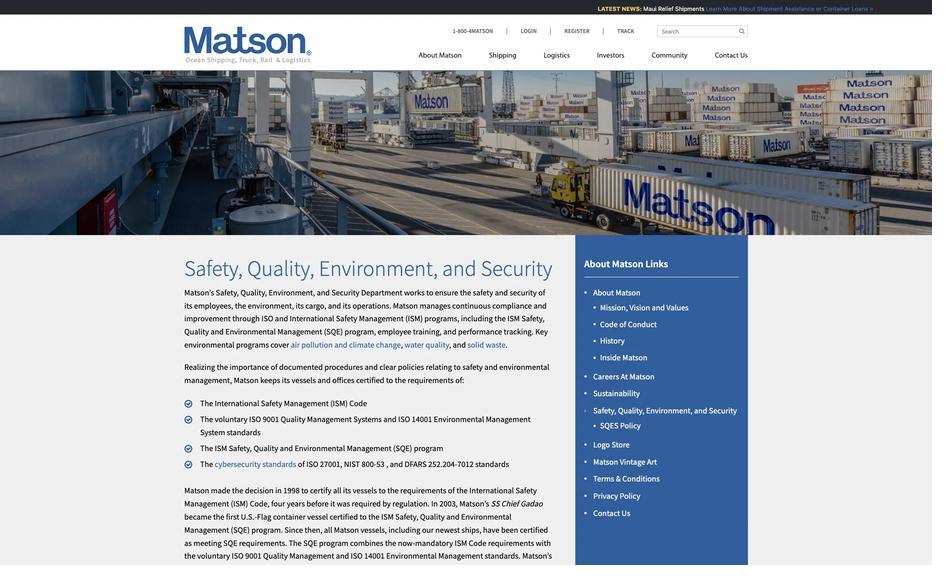 Task type: describe. For each thing, give the bounding box(es) containing it.
matson's safety, quality, environment, and security department works to ensure the safety and security of its employees, the environment, its cargo, and its operations. matson manages continuous compliance and improvement through iso and international safety management (ism) programs, including the ism safety, quality and environmental management (sqe) program, employee training, and performance tracking. key environmental programs cover
[[184, 288, 548, 350]]

iso left 9001
[[249, 415, 261, 425]]

about matson inside top menu navigation
[[419, 52, 462, 60]]

the inside ss chief gadao became the first u.s.-flag container vessel certified to the ism safety, quality and environmental management (sqe) program. since then, all matson vessels, including our newest ships, have been certified as meeting sqe requirements. the sqe program combines the now-mandatory ism code requirements with the voluntary iso 9001 quality management and iso 14001 environmental management standards. matson's shoreside operations and offices were first certified to the iso 14001 standard in 2003.
[[289, 538, 302, 549]]

safety for the
[[473, 288, 493, 298]]

53
[[376, 459, 385, 470]]

inside matson link
[[600, 353, 648, 363]]

ism down system on the left of page
[[215, 444, 227, 454]]

sustainability link
[[593, 389, 640, 399]]

(sqe) inside ss chief gadao became the first u.s.-flag container vessel certified to the ism safety, quality and environmental management (sqe) program. since then, all matson vessels, including our newest ships, have been certified as meeting sqe requirements. the sqe program combines the now-mandatory ism code requirements with the voluntary iso 9001 quality management and iso 14001 environmental management standards. matson's shoreside operations and offices were first certified to the iso 14001 standard in 2003.
[[231, 525, 250, 536]]

search image
[[739, 28, 745, 34]]

blue matson logo with ocean, shipping, truck, rail and logistics written beneath it. image
[[184, 27, 312, 64]]

decision
[[245, 486, 274, 497]]

us inside about matson links section
[[622, 509, 630, 519]]

vision
[[630, 303, 650, 313]]

in inside matson made the decision in 1998 to certify all its vessels to the requirements of the international safety management (ism) code, four years before it was required by regulation. in 2003, matson's
[[275, 486, 282, 497]]

1 vertical spatial 800-
[[362, 459, 376, 470]]

to inside matson's safety, quality, environment, and security department works to ensure the safety and security of its employees, the environment, its cargo, and its operations. matson manages continuous compliance and improvement through iso and international safety management (ism) programs, including the ism safety, quality and environmental management (sqe) program, employee training, and performance tracking. key environmental programs cover
[[426, 288, 434, 298]]

1 horizontal spatial (ism)
[[330, 399, 348, 409]]

careers
[[593, 372, 619, 382]]

clear
[[380, 362, 396, 373]]

became
[[184, 512, 212, 523]]

matson inside matson's safety, quality, environment, and security department works to ensure the safety and security of its employees, the environment, its cargo, and its operations. matson manages continuous compliance and improvement through iso and international safety management (ism) programs, including the ism safety, quality and environmental management (sqe) program, employee training, and performance tracking. key environmental programs cover
[[393, 301, 418, 311]]

contact us link inside about matson links section
[[593, 509, 630, 519]]

conduct
[[628, 319, 657, 330]]

the down as
[[184, 551, 196, 562]]

vessel
[[307, 512, 328, 523]]

water quality link
[[405, 340, 449, 350]]

1 vertical spatial first
[[315, 565, 328, 566]]

0 vertical spatial environment,
[[319, 255, 438, 282]]

0 vertical spatial security
[[481, 255, 552, 282]]

solid waste link
[[468, 340, 506, 350]]

1 horizontal spatial program
[[414, 444, 443, 454]]

was
[[337, 499, 350, 510]]

system
[[200, 428, 225, 438]]

change
[[376, 340, 401, 350]]

its up the improvement
[[184, 301, 192, 311]]

its inside realizing the importance of documented procedures and clear policies relating to safety and environmental management, matson keeps its vessels and offices certified to the requirements of:
[[282, 375, 290, 386]]

by
[[383, 499, 391, 510]]

at
[[621, 372, 628, 382]]

matson left 'links' on the right
[[612, 258, 644, 271]]

store
[[612, 440, 630, 450]]

program inside ss chief gadao became the first u.s.-flag container vessel certified to the ism safety, quality and environmental management (sqe) program. since then, all matson vessels, including our newest ships, have been certified as meeting sqe requirements. the sqe program combines the now-mandatory ism code requirements with the voluntary iso 9001 quality management and iso 14001 environmental management standards. matson's shoreside operations and offices were first certified to the iso 14001 standard in 2003.
[[319, 538, 349, 549]]

safety, quality, environment, and security link
[[593, 406, 737, 416]]

its left 'cargo,'
[[296, 301, 304, 311]]

1 vertical spatial iso 14001
[[381, 565, 415, 566]]

four
[[271, 499, 285, 510]]

of down the ism safety, quality and environmental management (sqe) program
[[298, 459, 305, 470]]

of:
[[455, 375, 464, 386]]

required
[[352, 499, 381, 510]]

its left operations.
[[343, 301, 351, 311]]

to down "combines"
[[359, 565, 366, 566]]

safety for to
[[463, 362, 483, 373]]

realizing the importance of documented procedures and clear policies relating to safety and environmental management, matson keeps its vessels and offices certified to the requirements of:
[[184, 362, 549, 386]]

the down "combines"
[[368, 565, 379, 566]]

quality, inside about matson links section
[[618, 406, 645, 416]]

certify
[[310, 486, 332, 497]]

air pollution and climate change link
[[291, 340, 401, 350]]

1 horizontal spatial standards
[[262, 459, 296, 470]]

matson right at
[[630, 372, 655, 382]]

in
[[431, 499, 438, 510]]

terms & conditions link
[[593, 474, 660, 485]]

with
[[536, 538, 551, 549]]

quality down requirements.
[[263, 551, 288, 562]]

ism inside matson's safety, quality, environment, and security department works to ensure the safety and security of its employees, the environment, its cargo, and its operations. matson manages continuous compliance and improvement through iso and international safety management (ism) programs, including the ism safety, quality and environmental management (sqe) program, employee training, and performance tracking. key environmental programs cover
[[507, 314, 520, 324]]

department
[[361, 288, 403, 298]]

to right 1998 on the left bottom
[[301, 486, 308, 497]]

before
[[307, 499, 329, 510]]

matson made the decision in 1998 to certify all its vessels to the requirements of the international safety management (ism) code, four years before it was required by regulation. in 2003, matson's
[[184, 486, 537, 510]]

latest
[[592, 5, 615, 12]]

conditions
[[623, 474, 660, 485]]

(ism) inside matson made the decision in 1998 to certify all its vessels to the requirements of the international safety management (ism) code, four years before it was required by regulation. in 2003, matson's
[[231, 499, 248, 510]]

performance
[[458, 327, 502, 337]]

code inside about matson links section
[[600, 319, 618, 330]]

iso down the ism safety, quality and environmental management (sqe) program
[[306, 459, 318, 470]]

the for the ism safety, quality and environmental management (sqe) program
[[200, 444, 213, 454]]

employees,
[[194, 301, 233, 311]]

0 vertical spatial iso 14001
[[351, 551, 385, 562]]

the voluntary iso 9001 quality management systems and iso 14001 environmental management system standards
[[200, 415, 531, 438]]

its inside matson made the decision in 1998 to certify all its vessels to the requirements of the international safety management (ism) code, four years before it was required by regulation. in 2003, matson's
[[343, 486, 351, 497]]

matson inside ss chief gadao became the first u.s.-flag container vessel certified to the ism safety, quality and environmental management (sqe) program. since then, all matson vessels, including our newest ships, have been certified as meeting sqe requirements. the sqe program combines the now-mandatory ism code requirements with the voluntary iso 9001 quality management and iso 14001 environmental management standards. matson's shoreside operations and offices were first certified to the iso 14001 standard in 2003.
[[334, 525, 359, 536]]

policy for sqes policy
[[620, 421, 641, 432]]

standards.
[[485, 551, 521, 562]]

container
[[818, 5, 845, 12]]

vessels inside matson made the decision in 1998 to certify all its vessels to the requirements of the international safety management (ism) code, four years before it was required by regulation. in 2003, matson's
[[353, 486, 377, 497]]

top menu navigation
[[419, 48, 748, 66]]

the down the "compliance"
[[495, 314, 506, 324]]

quality, inside matson's safety, quality, environment, and security department works to ensure the safety and security of its employees, the environment, its cargo, and its operations. matson manages continuous compliance and improvement through iso and international safety management (ism) programs, including the ism safety, quality and environmental management (sqe) program, employee training, and performance tracking. key environmental programs cover
[[241, 288, 267, 298]]

matson's inside matson's safety, quality, environment, and security department works to ensure the safety and security of its employees, the environment, its cargo, and its operations. matson manages continuous compliance and improvement through iso and international safety management (ism) programs, including the ism safety, quality and environmental management (sqe) program, employee training, and performance tracking. key environmental programs cover
[[184, 288, 214, 298]]

2003,
[[440, 499, 458, 510]]

to down required
[[360, 512, 367, 523]]

vessels inside realizing the importance of documented procedures and clear policies relating to safety and environmental management, matson keeps its vessels and offices certified to the requirements of:
[[292, 375, 316, 386]]

mission, vision and values
[[600, 303, 689, 313]]

investors link
[[584, 48, 638, 66]]

matson up at
[[623, 353, 648, 363]]

2 sqe from the left
[[303, 538, 317, 549]]

all inside ss chief gadao became the first u.s.-flag container vessel certified to the ism safety, quality and environmental management (sqe) program. since then, all matson vessels, including our newest ships, have been certified as meeting sqe requirements. the sqe program combines the now-mandatory ism code requirements with the voluntary iso 9001 quality management and iso 14001 environmental management standards. matson's shoreside operations and offices were first certified to the iso 14001 standard in 2003.
[[324, 525, 332, 536]]

and inside the voluntary iso 9001 quality management systems and iso 14001 environmental management system standards
[[383, 415, 397, 425]]

air
[[291, 340, 300, 350]]

programs
[[236, 340, 269, 350]]

were
[[296, 565, 313, 566]]

including inside ss chief gadao became the first u.s.-flag container vessel certified to the ism safety, quality and environmental management (sqe) program. since then, all matson vessels, including our newest ships, have been certified as meeting sqe requirements. the sqe program combines the now-mandatory ism code requirements with the voluntary iso 9001 quality management and iso 14001 environmental management standards. matson's shoreside operations and offices were first certified to the iso 14001 standard in 2003.
[[389, 525, 420, 536]]

quality up cybersecurity standards 'link'
[[254, 444, 278, 454]]

the cybersecurity standards of iso 27001, nist 800-53 , and dfars 252.204-7012 standards
[[200, 459, 509, 470]]

the up management,
[[217, 362, 228, 373]]

1 vertical spatial international
[[215, 399, 259, 409]]

learn more about shipment assistance or container loans > link
[[701, 5, 868, 12]]

the for the voluntary iso 9001 quality management systems and iso 14001 environmental management system standards
[[200, 415, 213, 425]]

logistics
[[544, 52, 570, 60]]

cranes load and offload matson containers from the containership at the terminal. image
[[0, 56, 932, 236]]

quality
[[426, 340, 449, 350]]

values
[[667, 303, 689, 313]]

management,
[[184, 375, 232, 386]]

certified down "combines"
[[329, 565, 358, 566]]

vessels,
[[361, 525, 387, 536]]

loans
[[847, 5, 863, 12]]

0 horizontal spatial safety, quality, environment, and security
[[184, 255, 552, 282]]

certified inside realizing the importance of documented procedures and clear policies relating to safety and environmental management, matson keeps its vessels and offices certified to the requirements of:
[[356, 375, 384, 386]]

0 vertical spatial 800-
[[458, 27, 469, 35]]

0 vertical spatial first
[[226, 512, 239, 523]]

climate
[[349, 340, 375, 350]]

the up the continuous
[[460, 288, 471, 298]]

container
[[273, 512, 306, 523]]

programs,
[[425, 314, 459, 324]]

the down policies
[[395, 375, 406, 386]]

privacy
[[593, 491, 618, 502]]

safety, quality, environment, and security inside about matson links section
[[593, 406, 737, 416]]

offices inside ss chief gadao became the first u.s.-flag container vessel certified to the ism safety, quality and environmental management (sqe) program. since then, all matson vessels, including our newest ships, have been certified as meeting sqe requirements. the sqe program combines the now-mandatory ism code requirements with the voluntary iso 9001 quality management and iso 14001 environmental management standards. matson's shoreside operations and offices were first certified to the iso 14001 standard in 2003.
[[272, 565, 295, 566]]

matson up "vision"
[[616, 288, 641, 298]]

of inside realizing the importance of documented procedures and clear policies relating to safety and environmental management, matson keeps its vessels and offices certified to the requirements of:
[[271, 362, 278, 373]]

2 horizontal spatial ,
[[449, 340, 451, 350]]

quality inside the voluntary iso 9001 quality management systems and iso 14001 environmental management system standards
[[281, 415, 305, 425]]

works
[[404, 288, 425, 298]]

including inside matson's safety, quality, environment, and security department works to ensure the safety and security of its employees, the environment, its cargo, and its operations. matson manages continuous compliance and improvement through iso and international safety management (ism) programs, including the ism safety, quality and environmental management (sqe) program, employee training, and performance tracking. key environmental programs cover
[[461, 314, 493, 324]]

sqes
[[600, 421, 619, 432]]

the up made
[[200, 459, 213, 470]]

ism down ships, on the bottom
[[455, 538, 467, 549]]

certified down the was
[[330, 512, 358, 523]]

code,
[[250, 499, 270, 510]]

careers at matson
[[593, 372, 655, 382]]

quality down the in in the left of the page
[[420, 512, 445, 523]]

Search search field
[[657, 25, 748, 37]]

0 vertical spatial about matson link
[[419, 48, 476, 66]]

then,
[[305, 525, 322, 536]]

the up through at the bottom left
[[235, 301, 246, 311]]

us inside top menu navigation
[[740, 52, 748, 60]]

ss chief
[[491, 499, 519, 510]]

of inside matson's safety, quality, environment, and security department works to ensure the safety and security of its employees, the environment, its cargo, and its operations. matson manages continuous compliance and improvement through iso and international safety management (ism) programs, including the ism safety, quality and environmental management (sqe) program, employee training, and performance tracking. key environmental programs cover
[[538, 288, 545, 298]]

of inside about matson links section
[[620, 319, 626, 330]]

solid
[[468, 340, 484, 350]]

sqes policy
[[600, 421, 641, 432]]

shoreside
[[184, 565, 217, 566]]

contact us inside top menu navigation
[[715, 52, 748, 60]]

terms & conditions
[[593, 474, 660, 485]]

documented
[[279, 362, 323, 373]]



Task type: locate. For each thing, give the bounding box(es) containing it.
made
[[211, 486, 230, 497]]

news:
[[617, 5, 637, 12]]

environment, inside about matson links section
[[646, 406, 693, 416]]

nist
[[344, 459, 360, 470]]

regulation.
[[393, 499, 430, 510]]

(sqe) inside matson's safety, quality, environment, and security department works to ensure the safety and security of its employees, the environment, its cargo, and its operations. matson manages continuous compliance and improvement through iso and international safety management (ism) programs, including the ism safety, quality and environmental management (sqe) program, employee training, and performance tracking. key environmental programs cover
[[324, 327, 343, 337]]

now-
[[398, 538, 415, 549]]

about inside 'about matson' "link"
[[419, 52, 438, 60]]

0 horizontal spatial offices
[[272, 565, 295, 566]]

0 horizontal spatial program
[[319, 538, 349, 549]]

the right made
[[232, 486, 243, 497]]

standards up 1998 on the left bottom
[[262, 459, 296, 470]]

matson inside "link"
[[439, 52, 462, 60]]

the down system on the left of page
[[200, 444, 213, 454]]

0 vertical spatial environmental
[[184, 340, 234, 350]]

international up ss chief in the right bottom of the page
[[469, 486, 514, 497]]

2003.
[[457, 565, 475, 566]]

2 horizontal spatial code
[[600, 319, 618, 330]]

1 vertical spatial about matson link
[[593, 288, 641, 298]]

code of conduct
[[600, 319, 657, 330]]

1 horizontal spatial (sqe)
[[324, 327, 343, 337]]

1 vertical spatial policy
[[620, 491, 640, 502]]

standards inside the voluntary iso 9001 quality management systems and iso 14001 environmental management system standards
[[227, 428, 261, 438]]

keeps
[[260, 375, 280, 386]]

water
[[405, 340, 424, 350]]

0 horizontal spatial safety
[[261, 399, 282, 409]]

management
[[359, 314, 404, 324], [277, 327, 322, 337], [284, 399, 329, 409], [307, 415, 352, 425], [486, 415, 531, 425], [347, 444, 392, 454], [184, 499, 229, 510], [184, 525, 229, 536], [290, 551, 334, 562], [438, 551, 483, 562]]

0 horizontal spatial code
[[349, 399, 367, 409]]

flag
[[257, 512, 271, 523]]

1 horizontal spatial first
[[315, 565, 328, 566]]

register
[[565, 27, 590, 35]]

of inside matson made the decision in 1998 to certify all its vessels to the requirements of the international safety management (ism) code, four years before it was required by regulation. in 2003, matson's
[[448, 486, 455, 497]]

learn
[[701, 5, 716, 12]]

2 vertical spatial international
[[469, 486, 514, 497]]

code of conduct link
[[600, 319, 657, 330]]

sqe down then,
[[303, 538, 317, 549]]

code inside ss chief gadao became the first u.s.-flag container vessel certified to the ism safety, quality and environmental management (sqe) program. since then, all matson vessels, including our newest ships, have been certified as meeting sqe requirements. the sqe program combines the now-mandatory ism code requirements with the voluntary iso 9001 quality management and iso 14001 environmental management standards. matson's shoreside operations and offices were first certified to the iso 14001 standard in 2003.
[[469, 538, 487, 549]]

voluntary inside the voluntary iso 9001 quality management systems and iso 14001 environmental management system standards
[[215, 415, 248, 425]]

standard
[[416, 565, 447, 566]]

the down management,
[[200, 399, 213, 409]]

tracking.
[[504, 327, 534, 337]]

0 horizontal spatial vessels
[[292, 375, 316, 386]]

and
[[442, 255, 477, 282], [317, 288, 330, 298], [495, 288, 508, 298], [328, 301, 341, 311], [534, 301, 547, 311], [652, 303, 665, 313], [275, 314, 288, 324], [211, 327, 224, 337], [443, 327, 457, 337], [334, 340, 348, 350], [453, 340, 466, 350], [365, 362, 378, 373], [485, 362, 498, 373], [318, 375, 331, 386], [694, 406, 707, 416], [383, 415, 397, 425], [280, 444, 293, 454], [390, 459, 403, 470], [446, 512, 460, 523], [336, 551, 349, 562], [258, 565, 271, 566]]

certified down "clear"
[[356, 375, 384, 386]]

code
[[600, 319, 618, 330], [349, 399, 367, 409], [469, 538, 487, 549]]

0 vertical spatial contact us link
[[701, 48, 748, 66]]

environmental inside realizing the importance of documented procedures and clear policies relating to safety and environmental management, matson keeps its vessels and offices certified to the requirements of:
[[499, 362, 549, 373]]

0 horizontal spatial including
[[389, 525, 420, 536]]

0 vertical spatial in
[[275, 486, 282, 497]]

(ism) up training, at the bottom of page
[[405, 314, 423, 324]]

login
[[521, 27, 537, 35]]

requirements inside realizing the importance of documented procedures and clear policies relating to safety and environmental management, matson keeps its vessels and offices certified to the requirements of:
[[408, 375, 454, 386]]

policy right sqes
[[620, 421, 641, 432]]

continuous
[[452, 301, 491, 311]]

0 vertical spatial safety, quality, environment, and security
[[184, 255, 552, 282]]

0 vertical spatial voluntary
[[215, 415, 248, 425]]

logo
[[593, 440, 610, 450]]

(ism) up "u.s.-"
[[231, 499, 248, 510]]

environmental up realizing
[[184, 340, 234, 350]]

252.204-
[[428, 459, 457, 470]]

0 vertical spatial about matson
[[419, 52, 462, 60]]

links
[[646, 258, 668, 271]]

1 vertical spatial safety
[[463, 362, 483, 373]]

safety inside realizing the importance of documented procedures and clear policies relating to safety and environmental management, matson keeps its vessels and offices certified to the requirements of:
[[463, 362, 483, 373]]

the up by
[[387, 486, 399, 497]]

1 vertical spatial security
[[332, 288, 360, 298]]

operations.
[[353, 301, 391, 311]]

login link
[[507, 27, 551, 35]]

contact inside top menu navigation
[[715, 52, 739, 60]]

1 vertical spatial safety
[[261, 399, 282, 409]]

contact down privacy
[[593, 509, 620, 519]]

quality down the international safety management (ism) code
[[281, 415, 305, 425]]

of up keeps
[[271, 362, 278, 373]]

None search field
[[657, 25, 748, 37]]

international inside matson's safety, quality, environment, and security department works to ensure the safety and security of its employees, the environment, its cargo, and its operations. matson manages continuous compliance and improvement through iso and international safety management (ism) programs, including the ism safety, quality and environmental management (sqe) program, employee training, and performance tracking. key environmental programs cover
[[290, 314, 334, 324]]

improvement
[[184, 314, 231, 324]]

the for the international safety management (ism) code
[[200, 399, 213, 409]]

systems
[[353, 415, 382, 425]]

1 vertical spatial including
[[389, 525, 420, 536]]

1 vertical spatial environment,
[[269, 288, 315, 298]]

cybersecurity
[[215, 459, 261, 470]]

us down search icon
[[740, 52, 748, 60]]

contact
[[715, 52, 739, 60], [593, 509, 620, 519]]

contact inside about matson links section
[[593, 509, 620, 519]]

first left "u.s.-"
[[226, 512, 239, 523]]

environmental inside the voluntary iso 9001 quality management systems and iso 14001 environmental management system standards
[[434, 415, 484, 425]]

international down management,
[[215, 399, 259, 409]]

latest news: maui relief shipments learn more about shipment assistance or container loans >
[[592, 5, 868, 12]]

matson inside matson made the decision in 1998 to certify all its vessels to the requirements of the international safety management (ism) code, four years before it was required by regulation. in 2003, matson's
[[184, 486, 209, 497]]

been
[[501, 525, 518, 536]]

matson up terms
[[593, 457, 618, 468]]

(sqe) up dfars
[[393, 444, 412, 454]]

of up '2003,'
[[448, 486, 455, 497]]

(ism) inside matson's safety, quality, environment, and security department works to ensure the safety and security of its employees, the environment, its cargo, and its operations. matson manages continuous compliance and improvement through iso and international safety management (ism) programs, including the ism safety, quality and environmental management (sqe) program, employee training, and performance tracking. key environmental programs cover
[[405, 314, 423, 324]]

0 vertical spatial requirements
[[408, 375, 454, 386]]

security
[[481, 255, 552, 282], [332, 288, 360, 298], [709, 406, 737, 416]]

about matson inside section
[[593, 288, 641, 298]]

0 vertical spatial policy
[[620, 421, 641, 432]]

0 horizontal spatial standards
[[227, 428, 261, 438]]

security inside about matson links section
[[709, 406, 737, 416]]

contact us down search icon
[[715, 52, 748, 60]]

0 vertical spatial code
[[600, 319, 618, 330]]

voluntary inside ss chief gadao became the first u.s.-flag container vessel certified to the ism safety, quality and environmental management (sqe) program. since then, all matson vessels, including our newest ships, have been certified as meeting sqe requirements. the sqe program combines the now-mandatory ism code requirements with the voluntary iso 9001 quality management and iso 14001 environmental management standards. matson's shoreside operations and offices were first certified to the iso 14001 standard in 2003.
[[197, 551, 230, 562]]

1 horizontal spatial international
[[290, 314, 334, 324]]

1 horizontal spatial safety
[[336, 314, 357, 324]]

relating
[[426, 362, 452, 373]]

sqes policy link
[[600, 421, 641, 432]]

safety inside matson's safety, quality, environment, and security department works to ensure the safety and security of its employees, the environment, its cargo, and its operations. matson manages continuous compliance and improvement through iso and international safety management (ism) programs, including the ism safety, quality and environmental management (sqe) program, employee training, and performance tracking. key environmental programs cover
[[336, 314, 357, 324]]

policy down 'terms & conditions' on the right
[[620, 491, 640, 502]]

gadao
[[521, 499, 543, 510]]

history link
[[600, 336, 625, 347]]

u.s.-
[[241, 512, 257, 523]]

0 vertical spatial safety
[[473, 288, 493, 298]]

matson's inside ss chief gadao became the first u.s.-flag container vessel certified to the ism safety, quality and environmental management (sqe) program. since then, all matson vessels, including our newest ships, have been certified as meeting sqe requirements. the sqe program combines the now-mandatory ism code requirements with the voluntary iso 9001 quality management and iso 14001 environmental management standards. matson's shoreside operations and offices were first certified to the iso 14001 standard in 2003.
[[522, 551, 552, 562]]

inside matson
[[600, 353, 648, 363]]

sqe up the iso 9001
[[223, 538, 237, 549]]

1 horizontal spatial code
[[469, 538, 487, 549]]

policy for privacy policy
[[620, 491, 640, 502]]

1-800-4matson
[[453, 27, 493, 35]]

2 horizontal spatial security
[[709, 406, 737, 416]]

environment, inside matson's safety, quality, environment, and security department works to ensure the safety and security of its employees, the environment, its cargo, and its operations. matson manages continuous compliance and improvement through iso and international safety management (ism) programs, including the ism safety, quality and environmental management (sqe) program, employee training, and performance tracking. key environmental programs cover
[[269, 288, 315, 298]]

2 horizontal spatial (ism)
[[405, 314, 423, 324]]

matson down works on the bottom
[[393, 301, 418, 311]]

27001,
[[320, 459, 342, 470]]

1 horizontal spatial ,
[[401, 340, 403, 350]]

of right security at bottom
[[538, 288, 545, 298]]

all
[[333, 486, 341, 497], [324, 525, 332, 536]]

in inside ss chief gadao became the first u.s.-flag container vessel certified to the ism safety, quality and environmental management (sqe) program. since then, all matson vessels, including our newest ships, have been certified as meeting sqe requirements. the sqe program combines the now-mandatory ism code requirements with the voluntary iso 9001 quality management and iso 14001 environmental management standards. matson's shoreside operations and offices were first certified to the iso 14001 standard in 2003.
[[449, 565, 455, 566]]

matson's inside matson made the decision in 1998 to certify all its vessels to the requirements of the international safety management (ism) code, four years before it was required by regulation. in 2003, matson's
[[460, 499, 489, 510]]

1998
[[283, 486, 300, 497]]

all inside matson made the decision in 1998 to certify all its vessels to the requirements of the international safety management (ism) code, four years before it was required by regulation. in 2003, matson's
[[333, 486, 341, 497]]

vessels down documented
[[292, 375, 316, 386]]

quality down the improvement
[[184, 327, 209, 337]]

history
[[600, 336, 625, 347]]

safety up 9001
[[261, 399, 282, 409]]

safety inside matson made the decision in 1998 to certify all its vessels to the requirements of the international safety management (ism) code, four years before it was required by regulation. in 2003, matson's
[[516, 486, 537, 497]]

about
[[734, 5, 750, 12], [419, 52, 438, 60], [584, 258, 610, 271], [593, 288, 614, 298]]

0 horizontal spatial international
[[215, 399, 259, 409]]

0 vertical spatial international
[[290, 314, 334, 324]]

>
[[865, 5, 868, 12]]

iso inside matson's safety, quality, environment, and security department works to ensure the safety and security of its employees, the environment, its cargo, and its operations. matson manages continuous compliance and improvement through iso and international safety management (ism) programs, including the ism safety, quality and environmental management (sqe) program, employee training, and performance tracking. key environmental programs cover
[[261, 314, 273, 324]]

1 vertical spatial program
[[319, 538, 349, 549]]

0 vertical spatial all
[[333, 486, 341, 497]]

(sqe) up the air pollution and climate change link
[[324, 327, 343, 337]]

0 horizontal spatial environment,
[[269, 288, 315, 298]]

0 horizontal spatial contact
[[593, 509, 620, 519]]

contact us down privacy policy link
[[593, 509, 630, 519]]

safety up gadao on the bottom of page
[[516, 486, 537, 497]]

environment,
[[319, 255, 438, 282], [269, 288, 315, 298], [646, 406, 693, 416]]

0 vertical spatial (ism)
[[405, 314, 423, 324]]

0 vertical spatial (sqe)
[[324, 327, 343, 337]]

14001
[[412, 415, 432, 425]]

1 vertical spatial quality,
[[241, 288, 267, 298]]

, left water
[[401, 340, 403, 350]]

0 vertical spatial matson's
[[184, 288, 214, 298]]

the international safety management (ism) code
[[200, 399, 367, 409]]

safety inside matson's safety, quality, environment, and security department works to ensure the safety and security of its employees, the environment, its cargo, and its operations. matson manages continuous compliance and improvement through iso and international safety management (ism) programs, including the ism safety, quality and environmental management (sqe) program, employee training, and performance tracking. key environmental programs cover
[[473, 288, 493, 298]]

art
[[647, 457, 657, 468]]

0 vertical spatial contact
[[715, 52, 739, 60]]

1 vertical spatial vessels
[[353, 486, 377, 497]]

1 horizontal spatial 800-
[[458, 27, 469, 35]]

international down 'cargo,'
[[290, 314, 334, 324]]

all right then,
[[324, 525, 332, 536]]

1 horizontal spatial about matson
[[593, 288, 641, 298]]

2 vertical spatial requirements
[[488, 538, 534, 549]]

1 horizontal spatial contact us
[[715, 52, 748, 60]]

management inside matson made the decision in 1998 to certify all its vessels to the requirements of the international safety management (ism) code, four years before it was required by regulation. in 2003, matson's
[[184, 499, 229, 510]]

1 sqe from the left
[[223, 538, 237, 549]]

mandatory
[[415, 538, 453, 549]]

years
[[287, 499, 305, 510]]

track
[[617, 27, 634, 35]]

contact down search search box
[[715, 52, 739, 60]]

0 horizontal spatial matson's
[[184, 288, 214, 298]]

to up of:
[[454, 362, 461, 373]]

ism down by
[[381, 512, 394, 523]]

community link
[[638, 48, 701, 66]]

2 horizontal spatial environment,
[[646, 406, 693, 416]]

about matson down 1-
[[419, 52, 462, 60]]

ism down the "compliance"
[[507, 314, 520, 324]]

safety, inside about matson links section
[[593, 406, 617, 416]]

environmental up have
[[461, 512, 512, 523]]

2 horizontal spatial (sqe)
[[393, 444, 412, 454]]

2 vertical spatial security
[[709, 406, 737, 416]]

0 horizontal spatial ,
[[386, 459, 388, 470]]

0 vertical spatial including
[[461, 314, 493, 324]]

0 vertical spatial contact us
[[715, 52, 748, 60]]

cargo,
[[305, 301, 326, 311]]

security inside matson's safety, quality, environment, and security department works to ensure the safety and security of its employees, the environment, its cargo, and its operations. matson manages continuous compliance and improvement through iso and international safety management (ism) programs, including the ism safety, quality and environmental management (sqe) program, employee training, and performance tracking. key environmental programs cover
[[332, 288, 360, 298]]

about matson link inside about matson links section
[[593, 288, 641, 298]]

the left now-
[[385, 538, 396, 549]]

safety, inside ss chief gadao became the first u.s.-flag container vessel certified to the ism safety, quality and environmental management (sqe) program. since then, all matson vessels, including our newest ships, have been certified as meeting sqe requirements. the sqe program combines the now-mandatory ism code requirements with the voluntary iso 9001 quality management and iso 14001 environmental management standards. matson's shoreside operations and offices were first certified to the iso 14001 standard in 2003.
[[395, 512, 418, 523]]

its right keeps
[[282, 375, 290, 386]]

importance
[[230, 362, 269, 373]]

realizing
[[184, 362, 215, 373]]

shipping
[[489, 52, 517, 60]]

1 horizontal spatial security
[[481, 255, 552, 282]]

1 vertical spatial environmental
[[499, 362, 549, 373]]

environmental down .
[[499, 362, 549, 373]]

1 horizontal spatial including
[[461, 314, 493, 324]]

matson up "combines"
[[334, 525, 359, 536]]

safety
[[336, 314, 357, 324], [261, 399, 282, 409], [516, 486, 537, 497]]

assistance
[[779, 5, 809, 12]]

0 horizontal spatial contact us
[[593, 509, 630, 519]]

1 horizontal spatial safety, quality, environment, and security
[[593, 406, 737, 416]]

0 horizontal spatial about matson link
[[419, 48, 476, 66]]

shipping link
[[476, 48, 530, 66]]

about matson link down 1-
[[419, 48, 476, 66]]

about matson links section
[[564, 236, 759, 566]]

1 vertical spatial offices
[[272, 565, 295, 566]]

safety, quality, environment, and security
[[184, 255, 552, 282], [593, 406, 737, 416]]

international
[[290, 314, 334, 324], [215, 399, 259, 409], [469, 486, 514, 497]]

, right 53
[[386, 459, 388, 470]]

relief
[[653, 5, 668, 12]]

environmental right 14001
[[434, 415, 484, 425]]

vessels up required
[[353, 486, 377, 497]]

to up by
[[379, 486, 386, 497]]

standards
[[227, 428, 261, 438], [262, 459, 296, 470], [475, 459, 509, 470]]

(sqe) down "u.s.-"
[[231, 525, 250, 536]]

sustainability
[[593, 389, 640, 399]]

1 vertical spatial about matson
[[593, 288, 641, 298]]

1 vertical spatial in
[[449, 565, 455, 566]]

contact us inside about matson links section
[[593, 509, 630, 519]]

its
[[184, 301, 192, 311], [296, 301, 304, 311], [343, 301, 351, 311], [282, 375, 290, 386], [343, 486, 351, 497]]

international inside matson made the decision in 1998 to certify all its vessels to the requirements of the international safety management (ism) code, four years before it was required by regulation. in 2003, matson's
[[469, 486, 514, 497]]

requirements down been
[[488, 538, 534, 549]]

1 vertical spatial voluntary
[[197, 551, 230, 562]]

2 horizontal spatial safety
[[516, 486, 537, 497]]

environmental up programs
[[225, 327, 276, 337]]

as
[[184, 538, 192, 549]]

matson inside realizing the importance of documented procedures and clear policies relating to safety and environmental management, matson keeps its vessels and offices certified to the requirements of:
[[234, 375, 259, 386]]

1 vertical spatial (ism)
[[330, 399, 348, 409]]

quality inside matson's safety, quality, environment, and security department works to ensure the safety and security of its employees, the environment, its cargo, and its operations. matson manages continuous compliance and improvement through iso and international safety management (ism) programs, including the ism safety, quality and environmental management (sqe) program, employee training, and performance tracking. key environmental programs cover
[[184, 327, 209, 337]]

matson left made
[[184, 486, 209, 497]]

environmental inside matson's safety, quality, environment, and security department works to ensure the safety and security of its employees, the environment, its cargo, and its operations. matson manages continuous compliance and improvement through iso and international safety management (ism) programs, including the ism safety, quality and environmental management (sqe) program, employee training, and performance tracking. key environmental programs cover
[[184, 340, 234, 350]]

1 horizontal spatial environment,
[[319, 255, 438, 282]]

matson's right '2003,'
[[460, 499, 489, 510]]

1 horizontal spatial in
[[449, 565, 455, 566]]

2 vertical spatial safety
[[516, 486, 537, 497]]

training,
[[413, 327, 442, 337]]

safety up the continuous
[[473, 288, 493, 298]]

the
[[200, 399, 213, 409], [200, 415, 213, 425], [200, 444, 213, 454], [200, 459, 213, 470], [289, 538, 302, 549]]

1 vertical spatial contact us link
[[593, 509, 630, 519]]

0 vertical spatial program
[[414, 444, 443, 454]]

1 vertical spatial matson's
[[460, 499, 489, 510]]

about matson up mission,
[[593, 288, 641, 298]]

the up vessels,
[[368, 512, 380, 523]]

(ism) up the voluntary iso 9001 quality management systems and iso 14001 environmental management system standards
[[330, 399, 348, 409]]

1 horizontal spatial us
[[740, 52, 748, 60]]

more
[[718, 5, 732, 12]]

0 vertical spatial quality,
[[247, 255, 315, 282]]

2 vertical spatial quality,
[[618, 406, 645, 416]]

1 vertical spatial all
[[324, 525, 332, 536]]

, up relating
[[449, 340, 451, 350]]

mission, vision and values link
[[600, 303, 689, 313]]

1 vertical spatial (sqe)
[[393, 444, 412, 454]]

standards right system on the left of page
[[227, 428, 261, 438]]

requirements inside matson made the decision in 1998 to certify all its vessels to the requirements of the international safety management (ism) code, four years before it was required by regulation. in 2003, matson's
[[400, 486, 446, 497]]

7012
[[457, 459, 474, 470]]

1 horizontal spatial about matson link
[[593, 288, 641, 298]]

requirements up the in in the left of the page
[[400, 486, 446, 497]]

requirements inside ss chief gadao became the first u.s.-flag container vessel certified to the ism safety, quality and environmental management (sqe) program. since then, all matson vessels, including our newest ships, have been certified as meeting sqe requirements. the sqe program combines the now-mandatory ism code requirements with the voluntary iso 9001 quality management and iso 14001 environmental management standards. matson's shoreside operations and offices were first certified to the iso 14001 standard in 2003.
[[488, 538, 534, 549]]

contact us link
[[701, 48, 748, 66], [593, 509, 630, 519]]

compliance
[[492, 301, 532, 311]]

iso down environment,
[[261, 314, 273, 324]]

1 vertical spatial contact
[[593, 509, 620, 519]]

certified up with
[[520, 525, 548, 536]]

it
[[330, 499, 335, 510]]

environmental inside matson's safety, quality, environment, and security department works to ensure the safety and security of its employees, the environment, its cargo, and its operations. matson manages continuous compliance and improvement through iso and international safety management (ism) programs, including the ism safety, quality and environmental management (sqe) program, employee training, and performance tracking. key environmental programs cover
[[225, 327, 276, 337]]

the up system on the left of page
[[200, 415, 213, 425]]

including up now-
[[389, 525, 420, 536]]

1 horizontal spatial contact
[[715, 52, 739, 60]]

standards right 7012 at bottom
[[475, 459, 509, 470]]

offices
[[332, 375, 355, 386], [272, 565, 295, 566]]

0 vertical spatial us
[[740, 52, 748, 60]]

iso left 14001
[[398, 415, 410, 425]]

matson's down with
[[522, 551, 552, 562]]

us down privacy policy link
[[622, 509, 630, 519]]

0 vertical spatial vessels
[[292, 375, 316, 386]]

offices inside realizing the importance of documented procedures and clear policies relating to safety and environmental management, matson keeps its vessels and offices certified to the requirements of:
[[332, 375, 355, 386]]

2 vertical spatial code
[[469, 538, 487, 549]]

vintage
[[620, 457, 645, 468]]

2 horizontal spatial standards
[[475, 459, 509, 470]]

environmental up 27001,
[[295, 444, 345, 454]]

in left 2003.
[[449, 565, 455, 566]]

0 horizontal spatial all
[[324, 525, 332, 536]]

0 horizontal spatial security
[[332, 288, 360, 298]]

program down then,
[[319, 538, 349, 549]]

about matson link
[[419, 48, 476, 66], [593, 288, 641, 298]]

1 vertical spatial requirements
[[400, 486, 446, 497]]

the up '2003,'
[[457, 486, 468, 497]]

0 vertical spatial offices
[[332, 375, 355, 386]]

1 horizontal spatial matson's
[[460, 499, 489, 510]]

safety up of:
[[463, 362, 483, 373]]

through
[[232, 314, 260, 324]]

environmental down now-
[[386, 551, 437, 562]]

1 horizontal spatial sqe
[[303, 538, 317, 549]]

0 horizontal spatial 800-
[[362, 459, 376, 470]]

the right became
[[213, 512, 224, 523]]

offices down procedures
[[332, 375, 355, 386]]

1 vertical spatial safety, quality, environment, and security
[[593, 406, 737, 416]]

its up the was
[[343, 486, 351, 497]]

the inside the voluntary iso 9001 quality management systems and iso 14001 environmental management system standards
[[200, 415, 213, 425]]

code down ships, on the bottom
[[469, 538, 487, 549]]

to down "clear"
[[386, 375, 393, 386]]



Task type: vqa. For each thing, say whether or not it's contained in the screenshot.
Information
no



